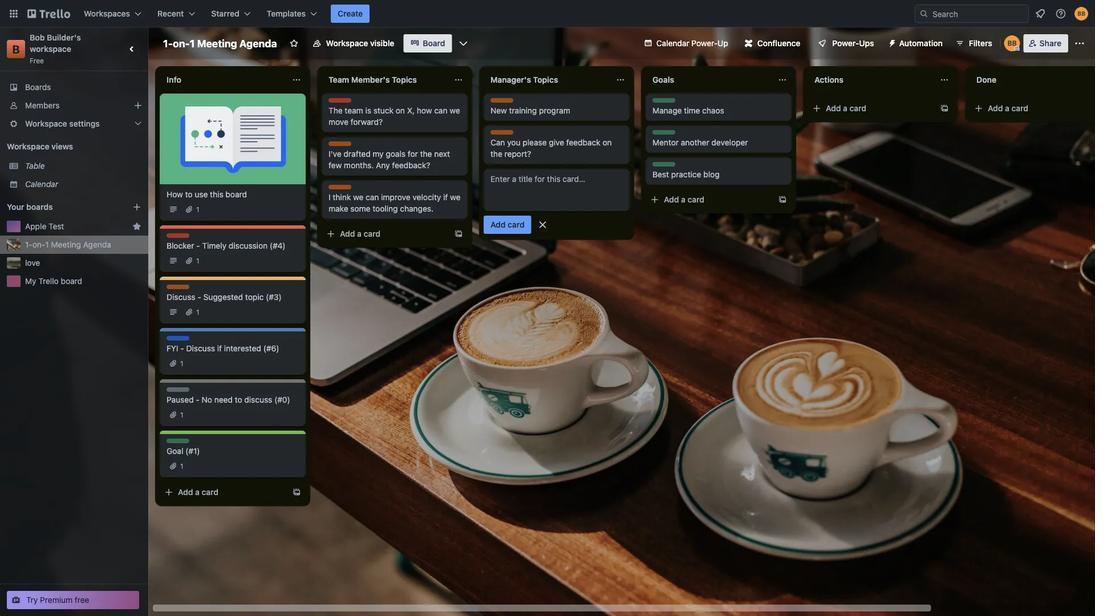 Task type: vqa. For each thing, say whether or not it's contained in the screenshot.
calendar
yes



Task type: describe. For each thing, give the bounding box(es) containing it.
goal best practice blog
[[653, 163, 720, 179]]

a down done text box
[[1005, 104, 1010, 113]]

a for goals
[[681, 195, 686, 204]]

your
[[7, 202, 24, 212]]

bob builder (bobbuilder40) image
[[1075, 7, 1088, 21]]

can inside 'blocker the team is stuck on x, how can we move forward?'
[[434, 106, 448, 115]]

suggested
[[203, 292, 243, 302]]

1 horizontal spatial board
[[226, 190, 247, 199]]

discuss for can
[[491, 131, 516, 139]]

chaos
[[702, 106, 724, 115]]

members
[[25, 101, 60, 110]]

table link
[[25, 160, 141, 172]]

add a card button for team member's topics
[[322, 225, 449, 243]]

can inside the discuss i think we can improve velocity if we make some tooling changes.
[[366, 193, 379, 202]]

color: green, title: "goal" element down color: black, title: "paused" element
[[167, 439, 189, 447]]

workspace navigation collapse icon image
[[124, 41, 140, 57]]

color: green, title: "goal" element for mentor
[[653, 130, 675, 139]]

you
[[507, 138, 521, 147]]

1-on-1 meeting agenda link
[[25, 239, 141, 250]]

bob builder's workspace free
[[30, 33, 83, 64]]

try premium free button
[[7, 591, 139, 609]]

sm image
[[883, 34, 899, 50]]

new
[[491, 106, 507, 115]]

improve
[[381, 193, 411, 202]]

feedback
[[566, 138, 601, 147]]

my trello board
[[25, 276, 82, 286]]

share button
[[1024, 34, 1068, 52]]

apple test link
[[25, 221, 128, 232]]

Enter a title for this card… text field
[[484, 169, 630, 211]]

discuss
[[244, 395, 272, 404]]

fyi fyi - discuss if interested (#6)
[[167, 337, 279, 353]]

premium
[[40, 595, 73, 605]]

2 fyi from the top
[[167, 344, 178, 353]]

feedback?
[[392, 161, 430, 170]]

team member's topics
[[329, 75, 417, 84]]

add a card button down done text box
[[970, 99, 1095, 118]]

apple test
[[25, 222, 64, 231]]

calendar for calendar power-up
[[656, 39, 689, 48]]

blocker - timely discussion (#4) link
[[167, 240, 299, 252]]

workspace settings
[[25, 119, 100, 128]]

months.
[[344, 161, 374, 170]]

board link
[[403, 34, 452, 52]]

few
[[329, 161, 342, 170]]

velocity
[[413, 193, 441, 202]]

0 horizontal spatial meeting
[[51, 240, 81, 249]]

2 paused from the top
[[167, 395, 194, 404]]

manage time chaos link
[[653, 105, 785, 116]]

- for fyi
[[180, 344, 184, 353]]

report?
[[505, 149, 531, 159]]

apple
[[25, 222, 46, 231]]

the team is stuck on x, how can we move forward? link
[[329, 105, 461, 128]]

card for info
[[202, 487, 218, 497]]

color: orange, title: "discuss" element left the suggested
[[167, 285, 192, 293]]

1 vertical spatial on-
[[32, 240, 45, 249]]

workspace for workspace settings
[[25, 119, 67, 128]]

if inside the discuss i think we can improve velocity if we make some tooling changes.
[[443, 193, 448, 202]]

the
[[329, 106, 343, 115]]

add for team member's topics
[[340, 229, 355, 238]]

1- inside text field
[[163, 37, 173, 49]]

workspaces button
[[77, 5, 148, 23]]

add for goals
[[664, 195, 679, 204]]

free
[[75, 595, 89, 605]]

automation button
[[883, 34, 950, 52]]

filters button
[[952, 34, 996, 52]]

create from template… image for goals
[[778, 195, 787, 204]]

add for actions
[[826, 104, 841, 113]]

my trello board link
[[25, 276, 141, 287]]

blocker blocker - timely discussion (#4)
[[167, 234, 286, 250]]

think
[[333, 193, 351, 202]]

best
[[653, 170, 669, 179]]

we up "some"
[[353, 193, 363, 202]]

Search field
[[929, 5, 1028, 22]]

(#0)
[[274, 395, 290, 404]]

calendar power-up
[[656, 39, 728, 48]]

free
[[30, 56, 44, 64]]

goal manage time chaos
[[653, 99, 724, 115]]

discuss for i
[[329, 185, 354, 193]]

workspace for workspace views
[[7, 142, 49, 151]]

confluence icon image
[[745, 39, 753, 47]]

i think we can improve velocity if we make some tooling changes. link
[[329, 192, 461, 214]]

1-on-1 meeting agenda inside text field
[[163, 37, 277, 49]]

- for blocker
[[196, 241, 200, 250]]

another
[[681, 138, 709, 147]]

primary element
[[0, 0, 1095, 27]]

add a card for team member's topics
[[340, 229, 380, 238]]

on- inside text field
[[173, 37, 190, 49]]

goals
[[386, 149, 406, 159]]

Board name text field
[[157, 34, 283, 52]]

1 down discuss discuss - suggested topic (#3)
[[196, 308, 199, 316]]

how to use this board link
[[167, 189, 299, 200]]

how to use this board
[[167, 190, 247, 199]]

add a card button for actions
[[808, 99, 935, 118]]

timely
[[202, 241, 226, 250]]

show menu image
[[1074, 38, 1085, 49]]

open information menu image
[[1055, 8, 1067, 19]]

power- inside button
[[832, 39, 859, 48]]

discuss - suggested topic (#3) link
[[167, 291, 299, 303]]

1 down color: blue, title: "fyi" element
[[180, 359, 183, 367]]

team
[[345, 106, 363, 115]]

color: orange, title: "discuss" element for drafted
[[329, 141, 354, 150]]

goal for best practice blog
[[653, 163, 668, 171]]

boards link
[[0, 78, 148, 96]]

discuss for i've
[[329, 142, 354, 150]]

your boards with 4 items element
[[7, 200, 115, 214]]

create button
[[331, 5, 370, 23]]

we inside 'blocker the team is stuck on x, how can we move forward?'
[[450, 106, 460, 115]]

my
[[25, 276, 36, 286]]

visible
[[370, 39, 394, 48]]

move
[[329, 117, 348, 127]]

back to home image
[[27, 5, 70, 23]]

goals
[[653, 75, 674, 84]]

blocker for the
[[329, 99, 353, 107]]

confluence button
[[738, 34, 807, 52]]

color: orange, title: "discuss" element for training
[[491, 98, 516, 107]]

manager's
[[491, 75, 531, 84]]

card down done text box
[[1012, 104, 1028, 113]]

bob builder (bobbuilder40) image
[[1004, 35, 1020, 51]]

cancel image
[[537, 219, 549, 230]]

1 fyi from the top
[[167, 337, 177, 345]]

to inside paused paused - no need to discuss (#0)
[[235, 395, 242, 404]]

workspace for workspace visible
[[326, 39, 368, 48]]

bob builder's workspace link
[[30, 33, 83, 54]]

settings
[[69, 119, 100, 128]]

1 down goal goal (#1)
[[180, 462, 183, 470]]

manage
[[653, 106, 682, 115]]

boards
[[26, 202, 53, 212]]

0 notifications image
[[1034, 7, 1047, 21]]

x,
[[407, 106, 415, 115]]

1 down color: black, title: "paused" element
[[180, 411, 183, 419]]

developer
[[712, 138, 748, 147]]

color: red, title: "blocker" element for blocker - timely discussion (#4)
[[167, 233, 191, 242]]

recent button
[[151, 5, 202, 23]]

goal goal (#1)
[[167, 439, 200, 456]]

color: green, title: "goal" element for manage
[[653, 98, 675, 107]]

next
[[434, 149, 450, 159]]

card inside button
[[508, 220, 525, 229]]

Goals text field
[[646, 71, 771, 89]]

workspace visible button
[[306, 34, 401, 52]]

your boards
[[7, 202, 53, 212]]

1 down use
[[196, 205, 199, 213]]

love link
[[25, 257, 141, 269]]

color: red, title: "blocker" element for the team is stuck on x, how can we move forward?
[[329, 98, 353, 107]]

Done text field
[[970, 71, 1095, 89]]

try
[[26, 595, 38, 605]]

1 inside text field
[[190, 37, 195, 49]]

1 paused from the top
[[167, 388, 191, 396]]

starred button
[[204, 5, 258, 23]]

agenda inside text field
[[239, 37, 277, 49]]

templates button
[[260, 5, 324, 23]]

Manager's Topics text field
[[484, 71, 609, 89]]

discuss new training program
[[491, 99, 570, 115]]

how
[[167, 190, 183, 199]]

goal (#1) link
[[167, 445, 299, 457]]

on inside "discuss can you please give feedback on the report?"
[[603, 138, 612, 147]]

goal for manage time chaos
[[653, 99, 668, 107]]



Task type: locate. For each thing, give the bounding box(es) containing it.
meeting inside text field
[[197, 37, 237, 49]]

0 vertical spatial 1-on-1 meeting agenda
[[163, 37, 277, 49]]

0 horizontal spatial calendar
[[25, 179, 58, 189]]

1 horizontal spatial color: red, title: "blocker" element
[[329, 98, 353, 107]]

-
[[196, 241, 200, 250], [197, 292, 201, 302], [180, 344, 184, 353], [196, 395, 200, 404]]

agenda left star or unstar board image
[[239, 37, 277, 49]]

up
[[718, 39, 728, 48]]

- up color: black, title: "paused" element
[[180, 344, 184, 353]]

done
[[977, 75, 997, 84]]

1 vertical spatial color: red, title: "blocker" element
[[167, 233, 191, 242]]

discuss for new
[[491, 99, 516, 107]]

color: orange, title: "discuss" element down new
[[491, 130, 516, 139]]

0 horizontal spatial agenda
[[83, 240, 111, 249]]

card down "practice"
[[688, 195, 704, 204]]

b link
[[7, 40, 25, 58]]

0 horizontal spatial can
[[366, 193, 379, 202]]

1 vertical spatial to
[[235, 395, 242, 404]]

- inside discuss discuss - suggested topic (#3)
[[197, 292, 201, 302]]

workspace up table
[[7, 142, 49, 151]]

if inside fyi fyi - discuss if interested (#6)
[[217, 344, 222, 353]]

create from template… image for actions
[[940, 104, 949, 113]]

calendar down table
[[25, 179, 58, 189]]

can
[[434, 106, 448, 115], [366, 193, 379, 202]]

to right the need
[[235, 395, 242, 404]]

1 horizontal spatial can
[[434, 106, 448, 115]]

goal inside the goal best practice blog
[[653, 163, 668, 171]]

color: orange, title: "discuss" element down manager's
[[491, 98, 516, 107]]

on right feedback
[[603, 138, 612, 147]]

0 horizontal spatial the
[[420, 149, 432, 159]]

color: orange, title: "discuss" element for you
[[491, 130, 516, 139]]

stuck
[[374, 106, 394, 115]]

- left no
[[196, 395, 200, 404]]

if right velocity
[[443, 193, 448, 202]]

- inside blocker blocker - timely discussion (#4)
[[196, 241, 200, 250]]

agenda up love link
[[83, 240, 111, 249]]

add down (#1)
[[178, 487, 193, 497]]

card down "some"
[[364, 229, 380, 238]]

add a card button down the goal (#1) "link"
[[160, 483, 287, 501]]

the
[[420, 149, 432, 159], [491, 149, 502, 159]]

on left the x,
[[396, 106, 405, 115]]

workspace inside button
[[326, 39, 368, 48]]

1 vertical spatial 1-on-1 meeting agenda
[[25, 240, 111, 249]]

discuss discuss - suggested topic (#3)
[[167, 285, 282, 302]]

add a card down "practice"
[[664, 195, 704, 204]]

card for goals
[[688, 195, 704, 204]]

meeting down starred
[[197, 37, 237, 49]]

blocker inside 'blocker the team is stuck on x, how can we move forward?'
[[329, 99, 353, 107]]

add a card down the actions
[[826, 104, 866, 113]]

calendar power-up link
[[637, 34, 735, 52]]

1-on-1 meeting agenda down starred
[[163, 37, 277, 49]]

Team Member's Topics text field
[[322, 71, 447, 89]]

color: green, title: "goal" element down manage
[[653, 130, 675, 139]]

is
[[365, 106, 371, 115]]

blog
[[703, 170, 720, 179]]

to left use
[[185, 190, 193, 199]]

a down the actions
[[843, 104, 848, 113]]

color: black, title: "paused" element
[[167, 387, 191, 396]]

add inside button
[[491, 220, 506, 229]]

1 vertical spatial board
[[61, 276, 82, 286]]

2 vertical spatial workspace
[[7, 142, 49, 151]]

on- down recent popup button in the left top of the page
[[173, 37, 190, 49]]

board right this
[[226, 190, 247, 199]]

1 horizontal spatial to
[[235, 395, 242, 404]]

on
[[396, 106, 405, 115], [603, 138, 612, 147]]

mentor another developer link
[[653, 137, 785, 148]]

create
[[338, 9, 363, 18]]

changes.
[[400, 204, 434, 213]]

discuss inside fyi fyi - discuss if interested (#6)
[[186, 344, 215, 353]]

customize views image
[[458, 38, 469, 49]]

power-
[[692, 39, 718, 48], [832, 39, 859, 48]]

1 horizontal spatial the
[[491, 149, 502, 159]]

starred icon image
[[132, 222, 141, 231]]

a down (#1)
[[195, 487, 200, 497]]

1 horizontal spatial agenda
[[239, 37, 277, 49]]

color: green, title: "goal" element for best
[[653, 162, 675, 171]]

share
[[1040, 39, 1062, 48]]

- for paused
[[196, 395, 200, 404]]

how
[[417, 106, 432, 115]]

tooling
[[373, 204, 398, 213]]

discuss inside discuss new training program
[[491, 99, 516, 107]]

2 horizontal spatial create from template… image
[[940, 104, 949, 113]]

1 horizontal spatial on
[[603, 138, 612, 147]]

members link
[[0, 96, 148, 115]]

0 vertical spatial 1-
[[163, 37, 173, 49]]

a for info
[[195, 487, 200, 497]]

color: red, title: "blocker" element up move
[[329, 98, 353, 107]]

0 vertical spatial to
[[185, 190, 193, 199]]

discuss can you please give feedback on the report?
[[491, 131, 612, 159]]

Actions text field
[[808, 71, 933, 89]]

0 horizontal spatial 1-
[[25, 240, 32, 249]]

i
[[329, 193, 331, 202]]

1 horizontal spatial create from template… image
[[778, 195, 787, 204]]

1 vertical spatial 1-
[[25, 240, 32, 249]]

add card button
[[484, 216, 531, 234]]

any
[[376, 161, 390, 170]]

0 vertical spatial workspace
[[326, 39, 368, 48]]

1 down recent popup button in the left top of the page
[[190, 37, 195, 49]]

on- down apple
[[32, 240, 45, 249]]

1 horizontal spatial calendar
[[656, 39, 689, 48]]

new training program link
[[491, 105, 623, 116]]

color: green, title: "goal" element down "mentor"
[[653, 162, 675, 171]]

2 vertical spatial create from template… image
[[292, 488, 301, 497]]

1 horizontal spatial power-
[[832, 39, 859, 48]]

0 vertical spatial color: red, title: "blocker" element
[[329, 98, 353, 107]]

1
[[190, 37, 195, 49], [196, 205, 199, 213], [45, 240, 49, 249], [196, 257, 199, 265], [196, 308, 199, 316], [180, 359, 183, 367], [180, 411, 183, 419], [180, 462, 183, 470]]

1-on-1 meeting agenda down apple test link
[[25, 240, 111, 249]]

- left timely
[[196, 241, 200, 250]]

0 horizontal spatial create from template… image
[[292, 488, 301, 497]]

topics up discuss new training program
[[533, 75, 558, 84]]

workspace visible
[[326, 39, 394, 48]]

if
[[443, 193, 448, 202], [217, 344, 222, 353]]

add a card for info
[[178, 487, 218, 497]]

0 horizontal spatial color: red, title: "blocker" element
[[167, 233, 191, 242]]

color: orange, title: "discuss" element for think
[[329, 185, 354, 193]]

Info text field
[[160, 71, 285, 89]]

0 vertical spatial meeting
[[197, 37, 237, 49]]

workspace inside 'dropdown button'
[[25, 119, 67, 128]]

card down the goal (#1) "link"
[[202, 487, 218, 497]]

confluence
[[757, 39, 800, 48]]

card down actions text box
[[850, 104, 866, 113]]

1 topics from the left
[[392, 75, 417, 84]]

add card
[[491, 220, 525, 229]]

card
[[850, 104, 866, 113], [1012, 104, 1028, 113], [688, 195, 704, 204], [508, 220, 525, 229], [364, 229, 380, 238], [202, 487, 218, 497]]

add for info
[[178, 487, 193, 497]]

2 the from the left
[[491, 149, 502, 159]]

can right how
[[434, 106, 448, 115]]

blocker for blocker
[[167, 234, 191, 242]]

we right velocity
[[450, 193, 461, 202]]

a down "some"
[[357, 229, 362, 238]]

my
[[373, 149, 384, 159]]

a for team member's topics
[[357, 229, 362, 238]]

add a card down (#1)
[[178, 487, 218, 497]]

2 topics from the left
[[533, 75, 558, 84]]

the inside "discuss can you please give feedback on the report?"
[[491, 149, 502, 159]]

- inside fyi fyi - discuss if interested (#6)
[[180, 344, 184, 353]]

0 vertical spatial calendar
[[656, 39, 689, 48]]

add down done
[[988, 104, 1003, 113]]

add a card for actions
[[826, 104, 866, 113]]

0 horizontal spatial power-
[[692, 39, 718, 48]]

workspace down "members"
[[25, 119, 67, 128]]

the inside discuss i've drafted my goals for the next few months. any feedback?
[[420, 149, 432, 159]]

1 horizontal spatial meeting
[[197, 37, 237, 49]]

discuss for discuss
[[167, 285, 192, 293]]

i've drafted my goals for the next few months. any feedback? link
[[329, 148, 461, 171]]

color: green, title: "goal" element down goals
[[653, 98, 675, 107]]

on inside 'blocker the team is stuck on x, how can we move forward?'
[[396, 106, 405, 115]]

workspace views
[[7, 142, 73, 151]]

a down "practice"
[[681, 195, 686, 204]]

mentor
[[653, 138, 679, 147]]

create from template… image
[[454, 229, 463, 238]]

discuss inside "discuss can you please give feedback on the report?"
[[491, 131, 516, 139]]

color: orange, title: "discuss" element up few
[[329, 141, 354, 150]]

agenda
[[239, 37, 277, 49], [83, 240, 111, 249]]

- for discuss
[[197, 292, 201, 302]]

0 vertical spatial can
[[434, 106, 448, 115]]

workspace down create button
[[326, 39, 368, 48]]

add a card for goals
[[664, 195, 704, 204]]

calendar for calendar
[[25, 179, 58, 189]]

topics inside text field
[[392, 75, 417, 84]]

add board image
[[132, 202, 141, 212]]

goal inside goal manage time chaos
[[653, 99, 668, 107]]

for
[[408, 149, 418, 159]]

workspace settings button
[[0, 115, 148, 133]]

fyi
[[167, 337, 177, 345], [167, 344, 178, 353]]

starred
[[211, 9, 239, 18]]

- inside paused paused - no need to discuss (#0)
[[196, 395, 200, 404]]

add a card button down blog
[[646, 191, 773, 209]]

this member is an admin of this board. image
[[1015, 46, 1020, 51]]

1 down "apple test" in the top left of the page
[[45, 240, 49, 249]]

1 down blocker blocker - timely discussion (#4)
[[196, 257, 199, 265]]

1 vertical spatial workspace
[[25, 119, 67, 128]]

paused
[[167, 388, 191, 396], [167, 395, 194, 404]]

1 horizontal spatial 1-
[[163, 37, 173, 49]]

love
[[25, 258, 40, 268]]

meeting down "test"
[[51, 240, 81, 249]]

calendar
[[656, 39, 689, 48], [25, 179, 58, 189]]

0 horizontal spatial if
[[217, 344, 222, 353]]

card for team member's topics
[[364, 229, 380, 238]]

color: orange, title: "discuss" element up make
[[329, 185, 354, 193]]

1 vertical spatial calendar
[[25, 179, 58, 189]]

1 vertical spatial can
[[366, 193, 379, 202]]

topic
[[245, 292, 264, 302]]

need
[[214, 395, 233, 404]]

0 vertical spatial if
[[443, 193, 448, 202]]

add a card down done
[[988, 104, 1028, 113]]

goal for mentor another developer
[[653, 131, 668, 139]]

board down love link
[[61, 276, 82, 286]]

training
[[509, 106, 537, 115]]

0 vertical spatial on-
[[173, 37, 190, 49]]

color: red, title: "blocker" element
[[329, 98, 353, 107], [167, 233, 191, 242]]

topics up the x,
[[392, 75, 417, 84]]

add a card down "some"
[[340, 229, 380, 238]]

workspace
[[30, 44, 71, 54]]

create from template… image for info
[[292, 488, 301, 497]]

create from template… image
[[940, 104, 949, 113], [778, 195, 787, 204], [292, 488, 301, 497]]

add a card button down actions text box
[[808, 99, 935, 118]]

bob
[[30, 33, 45, 42]]

add a card button for info
[[160, 483, 287, 501]]

add down make
[[340, 229, 355, 238]]

power- up the actions
[[832, 39, 859, 48]]

color: orange, title: "discuss" element
[[491, 98, 516, 107], [491, 130, 516, 139], [329, 141, 354, 150], [329, 185, 354, 193], [167, 285, 192, 293]]

star or unstar board image
[[290, 39, 299, 48]]

0 horizontal spatial board
[[61, 276, 82, 286]]

card for actions
[[850, 104, 866, 113]]

discuss inside discuss i've drafted my goals for the next few months. any feedback?
[[329, 142, 354, 150]]

to
[[185, 190, 193, 199], [235, 395, 242, 404]]

add right create from template… image
[[491, 220, 506, 229]]

some
[[350, 204, 371, 213]]

0 horizontal spatial on
[[396, 106, 405, 115]]

templates
[[267, 9, 306, 18]]

the down 'can'
[[491, 149, 502, 159]]

practice
[[671, 170, 701, 179]]

drafted
[[344, 149, 371, 159]]

1 vertical spatial agenda
[[83, 240, 111, 249]]

can you please give feedback on the report? link
[[491, 137, 623, 160]]

board
[[226, 190, 247, 199], [61, 276, 82, 286]]

add a card button down tooling
[[322, 225, 449, 243]]

1 horizontal spatial if
[[443, 193, 448, 202]]

0 vertical spatial agenda
[[239, 37, 277, 49]]

power-ups button
[[810, 34, 881, 52]]

1 the from the left
[[420, 149, 432, 159]]

1 power- from the left
[[692, 39, 718, 48]]

1- down the recent
[[163, 37, 173, 49]]

1 vertical spatial if
[[217, 344, 222, 353]]

add down best
[[664, 195, 679, 204]]

card left cancel icon
[[508, 220, 525, 229]]

1 horizontal spatial 1-on-1 meeting agenda
[[163, 37, 277, 49]]

a for actions
[[843, 104, 848, 113]]

0 horizontal spatial on-
[[32, 240, 45, 249]]

workspace
[[326, 39, 368, 48], [25, 119, 67, 128], [7, 142, 49, 151]]

1- up love
[[25, 240, 32, 249]]

program
[[539, 106, 570, 115]]

- left the suggested
[[197, 292, 201, 302]]

on-
[[173, 37, 190, 49], [32, 240, 45, 249]]

discuss inside the discuss i think we can improve velocity if we make some tooling changes.
[[329, 185, 354, 193]]

0 vertical spatial on
[[396, 106, 405, 115]]

0 vertical spatial create from template… image
[[940, 104, 949, 113]]

1 vertical spatial create from template… image
[[778, 195, 787, 204]]

add a card button for goals
[[646, 191, 773, 209]]

discuss i've drafted my goals for the next few months. any feedback?
[[329, 142, 450, 170]]

can up "some"
[[366, 193, 379, 202]]

topics inside text field
[[533, 75, 558, 84]]

test
[[49, 222, 64, 231]]

add down the actions
[[826, 104, 841, 113]]

1 vertical spatial on
[[603, 138, 612, 147]]

2 power- from the left
[[832, 39, 859, 48]]

add a card
[[826, 104, 866, 113], [988, 104, 1028, 113], [664, 195, 704, 204], [340, 229, 380, 238], [178, 487, 218, 497]]

color: red, title: "blocker" element left timely
[[167, 233, 191, 242]]

0 horizontal spatial topics
[[392, 75, 417, 84]]

color: green, title: "goal" element
[[653, 98, 675, 107], [653, 130, 675, 139], [653, 162, 675, 171], [167, 439, 189, 447]]

can
[[491, 138, 505, 147]]

actions
[[815, 75, 844, 84]]

we right how
[[450, 106, 460, 115]]

discussion
[[229, 241, 268, 250]]

goal inside goal mentor another developer
[[653, 131, 668, 139]]

1 horizontal spatial on-
[[173, 37, 190, 49]]

info
[[167, 75, 181, 84]]

0 vertical spatial board
[[226, 190, 247, 199]]

calendar up goals
[[656, 39, 689, 48]]

0 horizontal spatial to
[[185, 190, 193, 199]]

1 horizontal spatial topics
[[533, 75, 558, 84]]

the right for
[[420, 149, 432, 159]]

search image
[[920, 9, 929, 18]]

color: blue, title: "fyi" element
[[167, 336, 189, 345]]

1 vertical spatial meeting
[[51, 240, 81, 249]]

if left interested
[[217, 344, 222, 353]]

paused paused - no need to discuss (#0)
[[167, 388, 290, 404]]

0 horizontal spatial 1-on-1 meeting agenda
[[25, 240, 111, 249]]

discuss i think we can improve velocity if we make some tooling changes.
[[329, 185, 461, 213]]

power- up goals text field
[[692, 39, 718, 48]]

boards
[[25, 82, 51, 92]]



